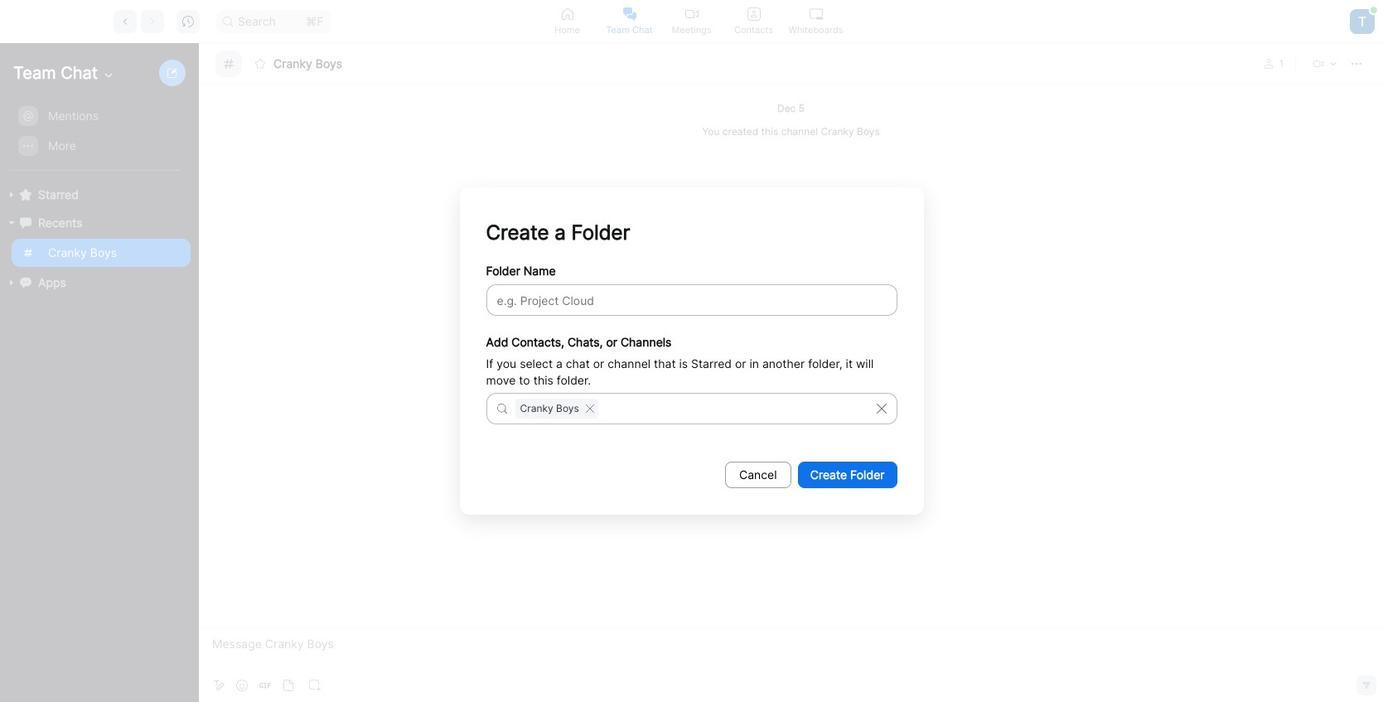 Task type: vqa. For each thing, say whether or not it's contained in the screenshot.
the Folder
yes



Task type: locate. For each thing, give the bounding box(es) containing it.
0 horizontal spatial close image
[[586, 405, 594, 413]]

1 horizontal spatial or
[[606, 335, 618, 349]]

1 horizontal spatial folder
[[572, 220, 630, 245]]

chevron left small image
[[119, 15, 131, 27]]

0 vertical spatial a
[[555, 220, 566, 245]]

profile image
[[1264, 58, 1274, 68]]

chat left meetings
[[632, 24, 653, 35]]

meetings button
[[661, 0, 723, 42]]

close image
[[877, 404, 887, 414], [586, 405, 594, 413]]

1 vertical spatial create
[[811, 467, 847, 482]]

1 vertical spatial cranky boys
[[48, 245, 117, 259]]

chat up mentions
[[61, 63, 98, 83]]

folder inside button
[[851, 467, 885, 482]]

it
[[846, 356, 853, 371]]

folder.
[[557, 373, 591, 387]]

0 horizontal spatial video on image
[[685, 7, 698, 20]]

0 vertical spatial channel
[[781, 125, 818, 138]]

online image
[[1371, 6, 1377, 13]]

starred
[[691, 356, 732, 371]]

1 vertical spatial video on image
[[1314, 58, 1324, 68]]

None text field
[[602, 400, 605, 417]]

0 horizontal spatial chat
[[61, 63, 98, 83]]

chat
[[566, 356, 590, 371]]

team chat left meetings
[[606, 24, 653, 35]]

video on image right 1
[[1314, 58, 1324, 68]]

1 horizontal spatial cranky boys
[[274, 56, 342, 70]]

online image
[[1371, 6, 1377, 13]]

number italic image
[[224, 58, 234, 68]]

or right the 'chats,' at the left of page
[[606, 335, 618, 349]]

tab list
[[536, 0, 847, 42]]

close image up the create folder
[[877, 404, 887, 414]]

video on image
[[685, 7, 698, 20], [1314, 58, 1324, 68]]

cranky boys down 'recents' tree item
[[48, 245, 117, 259]]

this down select
[[534, 373, 554, 387]]

cranky boys down ⌘f
[[274, 56, 342, 70]]

create folder
[[811, 467, 885, 482]]

a
[[555, 220, 566, 245], [556, 356, 563, 371]]

2 vertical spatial folder
[[851, 467, 885, 482]]

magnifier image
[[223, 16, 233, 26], [223, 16, 233, 26], [497, 404, 507, 414]]

channel inside "add contacts, chats, or channels if you select a chat or channel that is starred or in another folder, it will move to this folder."
[[608, 356, 651, 371]]

2 horizontal spatial folder
[[851, 467, 885, 482]]

video on image right 1
[[1314, 58, 1324, 68]]

group
[[0, 101, 191, 171]]

create
[[486, 220, 549, 245], [811, 467, 847, 482]]

0 horizontal spatial channel
[[608, 356, 651, 371]]

2 vertical spatial cranky boys
[[520, 402, 579, 414]]

dec
[[778, 102, 796, 114]]

new image
[[167, 68, 177, 78]]

meetings
[[672, 24, 712, 35]]

more
[[48, 138, 76, 153]]

0 vertical spatial create
[[486, 220, 549, 245]]

1 vertical spatial this
[[534, 373, 554, 387]]

or left in
[[735, 356, 746, 371]]

star image
[[255, 58, 265, 68]]

chat
[[632, 24, 653, 35], [61, 63, 98, 83]]

team chat image
[[623, 7, 636, 20], [623, 7, 636, 20]]

tree
[[0, 99, 196, 313]]

close image down folder.
[[586, 405, 594, 413]]

contacts,
[[512, 335, 564, 349]]

video on image for video on image inside the meetings button
[[685, 7, 698, 20]]

team inside button
[[606, 24, 630, 35]]

0 vertical spatial video on image
[[685, 7, 698, 20]]

created
[[723, 125, 759, 138]]

video on image up meetings
[[685, 7, 698, 20]]

1 horizontal spatial team chat
[[606, 24, 653, 35]]

team up mentions
[[13, 63, 56, 83]]

if
[[486, 356, 493, 371]]

folder
[[572, 220, 630, 245], [486, 264, 520, 278], [851, 467, 885, 482]]

boys
[[316, 56, 342, 70], [857, 125, 880, 138], [90, 245, 117, 259], [556, 402, 579, 414]]

close image
[[877, 404, 887, 414], [586, 405, 594, 413]]

that
[[654, 356, 676, 371]]

1 vertical spatial team chat
[[13, 63, 98, 83]]

this down dec
[[761, 125, 779, 138]]

0 horizontal spatial create
[[486, 220, 549, 245]]

0 vertical spatial team
[[606, 24, 630, 35]]

video on image inside meetings button
[[685, 7, 698, 20]]

profile contact image
[[747, 7, 761, 20]]

1 horizontal spatial chat
[[632, 24, 653, 35]]

whiteboard small image
[[809, 7, 823, 20]]

video on image inside meetings button
[[685, 7, 698, 20]]

folder name
[[486, 264, 556, 278]]

0 vertical spatial team chat
[[606, 24, 653, 35]]

create up folder name
[[486, 220, 549, 245]]

1 horizontal spatial video on image
[[1314, 58, 1324, 68]]

cranky boys down folder.
[[520, 402, 579, 414]]

create inside button
[[811, 467, 847, 482]]

team
[[606, 24, 630, 35], [13, 63, 56, 83]]

0 vertical spatial this
[[761, 125, 779, 138]]

home small image
[[561, 7, 574, 20]]

1 vertical spatial folder
[[486, 264, 520, 278]]

1 vertical spatial channel
[[608, 356, 651, 371]]

new image
[[167, 68, 177, 78]]

0 horizontal spatial video on image
[[685, 7, 698, 20]]

mentions
[[48, 109, 99, 123]]

1 vertical spatial team
[[13, 63, 56, 83]]

mentions button
[[12, 102, 191, 130]]

1 horizontal spatial create
[[811, 467, 847, 482]]

1 horizontal spatial video on image
[[1314, 58, 1324, 68]]

cranky
[[274, 56, 312, 70], [821, 125, 854, 138], [48, 245, 87, 259], [520, 402, 553, 414]]

a up name
[[555, 220, 566, 245]]

chats,
[[568, 335, 603, 349]]

1 vertical spatial a
[[556, 356, 563, 371]]

channel
[[781, 125, 818, 138], [608, 356, 651, 371]]

whiteboards button
[[785, 0, 847, 42]]

5
[[799, 102, 805, 114]]

or
[[606, 335, 618, 349], [593, 356, 605, 371], [735, 356, 746, 371]]

triangle right image
[[7, 218, 17, 228], [7, 218, 17, 228]]

1 horizontal spatial this
[[761, 125, 779, 138]]

0 horizontal spatial this
[[534, 373, 554, 387]]

1 horizontal spatial close image
[[877, 404, 887, 414]]

group containing mentions
[[0, 101, 191, 171]]

team chat up mentions
[[13, 63, 98, 83]]

channel down channels
[[608, 356, 651, 371]]

this
[[761, 125, 779, 138], [534, 373, 554, 387]]

or right chat
[[593, 356, 605, 371]]

team right home at the top left of the page
[[606, 24, 630, 35]]

close image up the create folder
[[877, 404, 887, 414]]

add contacts, chats, or channels if you select a chat or channel that is starred or in another folder, it will move to this folder.
[[486, 335, 874, 387]]

1 vertical spatial chat
[[61, 63, 98, 83]]

screenshot image
[[309, 680, 321, 691]]

create right "cancel"
[[811, 467, 847, 482]]

0 horizontal spatial cranky boys
[[48, 245, 117, 259]]

close image down folder.
[[586, 405, 594, 413]]

video on image up meetings
[[685, 7, 698, 20]]

a left chat
[[556, 356, 563, 371]]

0 vertical spatial folder
[[572, 220, 630, 245]]

channel down 5
[[781, 125, 818, 138]]

profile contact image
[[747, 7, 761, 20]]

cranky boys
[[274, 56, 342, 70], [48, 245, 117, 259], [520, 402, 579, 414]]

whiteboards
[[789, 24, 843, 35]]

0 vertical spatial chat
[[632, 24, 653, 35]]

0 horizontal spatial team
[[13, 63, 56, 83]]

is
[[679, 356, 688, 371]]

1 vertical spatial video on image
[[1314, 58, 1324, 68]]

dec 5
[[778, 102, 805, 114]]

0 horizontal spatial folder
[[486, 264, 520, 278]]

video on image
[[685, 7, 698, 20], [1314, 58, 1324, 68]]

chat image
[[20, 217, 31, 229]]

0 horizontal spatial team chat
[[13, 63, 98, 83]]

0 vertical spatial video on image
[[685, 7, 698, 20]]

1 horizontal spatial team
[[606, 24, 630, 35]]

team chat
[[606, 24, 653, 35], [13, 63, 98, 83]]



Task type: describe. For each thing, give the bounding box(es) containing it.
you created this channel cranky boys
[[702, 125, 880, 138]]

home small image
[[561, 7, 574, 20]]

another
[[762, 356, 805, 371]]

⌘f
[[306, 14, 324, 28]]

2 horizontal spatial or
[[735, 356, 746, 371]]

1 horizontal spatial channel
[[781, 125, 818, 138]]

chat inside button
[[632, 24, 653, 35]]

team chat button
[[598, 0, 661, 42]]

video on image for video on image to the bottom
[[1314, 58, 1324, 68]]

search
[[238, 14, 276, 28]]

chat image
[[20, 217, 31, 229]]

move
[[486, 373, 516, 387]]

team chat inside button
[[606, 24, 653, 35]]

0 horizontal spatial close image
[[586, 405, 594, 413]]

will
[[856, 356, 874, 371]]

magnifier image
[[497, 404, 507, 414]]

chevron left small image
[[119, 15, 131, 27]]

0 horizontal spatial or
[[593, 356, 605, 371]]

contacts
[[734, 24, 773, 35]]

whiteboard small image
[[809, 7, 823, 20]]

1 horizontal spatial close image
[[877, 404, 887, 414]]

Folder Name text field
[[486, 284, 897, 316]]

screenshot image
[[309, 680, 321, 691]]

a inside "add contacts, chats, or channels if you select a chat or channel that is starred or in another folder, it will move to this folder."
[[556, 356, 563, 371]]

name
[[524, 264, 556, 278]]

recents tree item
[[7, 209, 191, 237]]

cancel
[[739, 467, 777, 482]]

cancel button
[[725, 462, 791, 488]]

number italic image
[[224, 58, 234, 68]]

this inside "add contacts, chats, or channels if you select a chat or channel that is starred or in another folder, it will move to this folder."
[[534, 373, 554, 387]]

create folder button
[[798, 462, 897, 488]]

contacts button
[[723, 0, 785, 42]]

tree containing mentions
[[0, 99, 196, 313]]

tab list containing home
[[536, 0, 847, 42]]

in
[[750, 356, 759, 371]]

1 button
[[1257, 53, 1291, 73]]

profile image
[[1264, 58, 1274, 68]]

more button
[[12, 132, 191, 160]]

create for create folder
[[811, 467, 847, 482]]

folder,
[[808, 356, 843, 371]]

you
[[497, 356, 517, 371]]

home
[[555, 24, 580, 35]]

you
[[702, 125, 720, 138]]

home button
[[536, 0, 598, 42]]

add
[[486, 335, 508, 349]]

recents
[[38, 216, 82, 230]]

channels
[[621, 335, 672, 349]]

select
[[520, 356, 553, 371]]

avatar image
[[1350, 9, 1375, 34]]

0 vertical spatial cranky boys
[[274, 56, 342, 70]]

1
[[1279, 57, 1284, 69]]

to
[[519, 373, 530, 387]]

star image
[[255, 58, 265, 68]]

create for create a folder
[[486, 220, 549, 245]]

create a folder
[[486, 220, 630, 245]]

2 horizontal spatial cranky boys
[[520, 402, 579, 414]]



